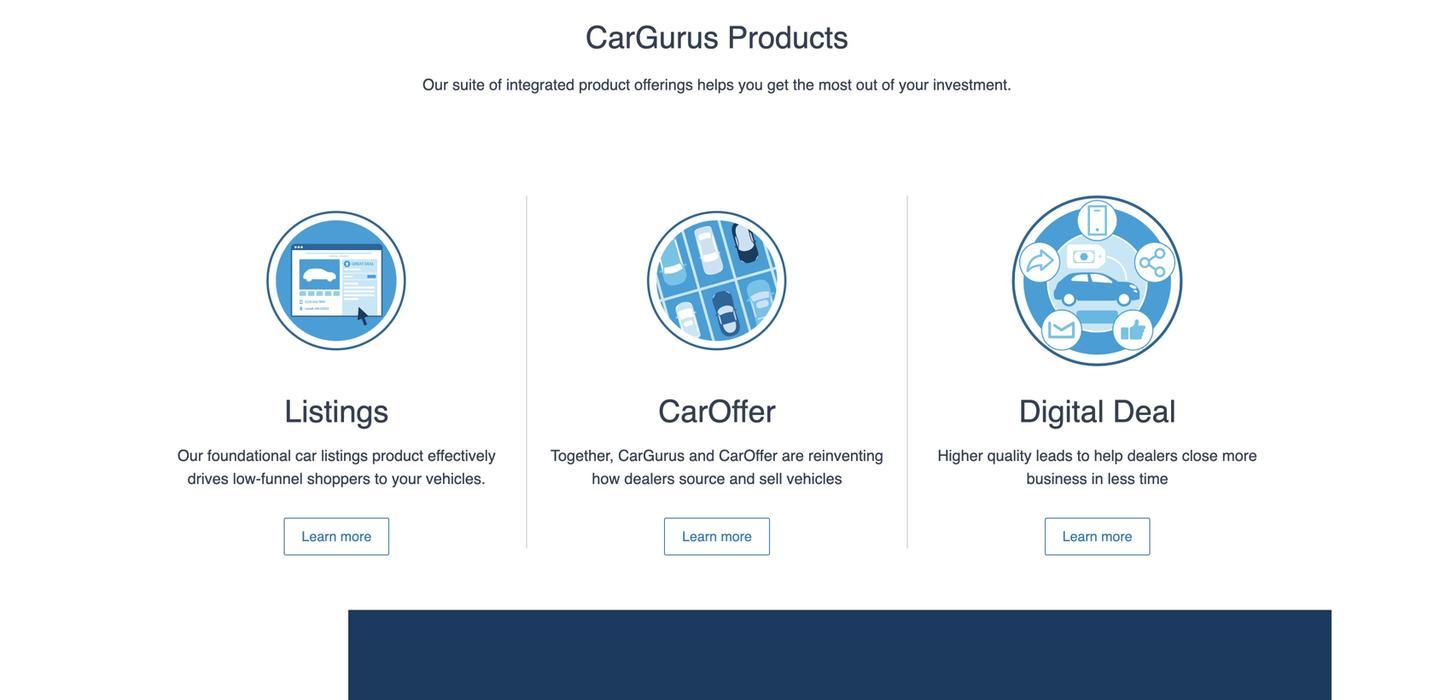 Task type: locate. For each thing, give the bounding box(es) containing it.
0 horizontal spatial our
[[178, 447, 203, 464]]

cargurus up how
[[618, 447, 685, 464]]

caroffer inside together, cargurus and caroffer are reinventing how dealers source and sell vehicles
[[719, 447, 778, 464]]

1 vertical spatial product
[[372, 447, 424, 464]]

you
[[738, 76, 763, 94]]

our foundational car listings product effectively drives low-funnel shoppers to your vehicles.
[[178, 447, 496, 487]]

quality
[[988, 447, 1032, 464]]

2 learn more button from the left
[[664, 518, 770, 555]]

our for our foundational car listings product effectively drives low-funnel shoppers to your vehicles.
[[178, 447, 203, 464]]

learn for caroffer
[[682, 528, 717, 544]]

0 horizontal spatial learn
[[302, 528, 337, 544]]

learn more link down 'source'
[[664, 518, 770, 555]]

learn more button for listings
[[284, 518, 390, 555]]

cargurus up offerings
[[586, 20, 719, 56]]

0 horizontal spatial of
[[489, 76, 502, 94]]

product inside our foundational car listings product effectively drives low-funnel shoppers to your vehicles.
[[372, 447, 424, 464]]

1 horizontal spatial dealers
[[1128, 447, 1178, 464]]

caroffer
[[659, 394, 776, 430], [719, 447, 778, 464]]

3 learn from the left
[[1063, 528, 1098, 544]]

our up drives
[[178, 447, 203, 464]]

our for our suite of integrated product offerings helps you get the most out of your investment.
[[423, 76, 448, 94]]

1 vertical spatial to
[[375, 470, 388, 487]]

and left sell
[[730, 470, 755, 487]]

learn more
[[302, 528, 372, 544], [682, 528, 752, 544], [1063, 528, 1133, 544]]

1 horizontal spatial of
[[882, 76, 895, 94]]

your right 'out'
[[899, 76, 929, 94]]

2 horizontal spatial learn
[[1063, 528, 1098, 544]]

0 horizontal spatial learn more
[[302, 528, 372, 544]]

most
[[819, 76, 852, 94]]

1 vertical spatial cargurus
[[618, 447, 685, 464]]

caroffer up sell
[[719, 447, 778, 464]]

our
[[423, 76, 448, 94], [178, 447, 203, 464]]

learn
[[302, 528, 337, 544], [682, 528, 717, 544], [1063, 528, 1098, 544]]

product right listings
[[372, 447, 424, 464]]

learn more link down in
[[1045, 518, 1151, 555]]

to
[[1077, 447, 1090, 464], [375, 470, 388, 487]]

vehicles
[[787, 470, 842, 487]]

suite
[[453, 76, 485, 94]]

are
[[782, 447, 804, 464]]

our inside our foundational car listings product effectively drives low-funnel shoppers to your vehicles.
[[178, 447, 203, 464]]

more down 'source'
[[721, 528, 752, 544]]

get
[[767, 76, 789, 94]]

1 horizontal spatial product
[[579, 76, 630, 94]]

dealers up time
[[1128, 447, 1178, 464]]

2 learn more from the left
[[682, 528, 752, 544]]

to right shoppers
[[375, 470, 388, 487]]

learn for listings
[[302, 528, 337, 544]]

3 learn more from the left
[[1063, 528, 1133, 544]]

digital
[[1019, 394, 1105, 430]]

1 learn more link from the left
[[284, 518, 390, 555]]

caroffer up together, cargurus and caroffer are reinventing how dealers source and sell vehicles
[[659, 394, 776, 430]]

1 horizontal spatial our
[[423, 76, 448, 94]]

caroffer image
[[632, 196, 803, 366]]

1 vertical spatial our
[[178, 447, 203, 464]]

1 learn from the left
[[302, 528, 337, 544]]

1 horizontal spatial to
[[1077, 447, 1090, 464]]

together, cargurus and caroffer are reinventing how dealers source and sell vehicles
[[551, 447, 884, 487]]

dealers
[[1128, 447, 1178, 464], [625, 470, 675, 487]]

0 vertical spatial to
[[1077, 447, 1090, 464]]

product left offerings
[[579, 76, 630, 94]]

low-
[[233, 470, 261, 487]]

learn more button for caroffer
[[664, 518, 770, 555]]

learn more button down shoppers
[[284, 518, 390, 555]]

dealers inside together, cargurus and caroffer are reinventing how dealers source and sell vehicles
[[625, 470, 675, 487]]

1 horizontal spatial your
[[899, 76, 929, 94]]

1 vertical spatial and
[[730, 470, 755, 487]]

2 of from the left
[[882, 76, 895, 94]]

offerings
[[634, 76, 693, 94]]

0 horizontal spatial to
[[375, 470, 388, 487]]

cargurus
[[586, 20, 719, 56], [618, 447, 685, 464]]

listings
[[321, 447, 368, 464]]

of right 'out'
[[882, 76, 895, 94]]

learn more button for digital deal
[[1045, 518, 1151, 555]]

0 horizontal spatial product
[[372, 447, 424, 464]]

2 learn more link from the left
[[664, 518, 770, 555]]

more
[[1222, 447, 1258, 464], [341, 528, 372, 544], [721, 528, 752, 544], [1102, 528, 1133, 544]]

of
[[489, 76, 502, 94], [882, 76, 895, 94]]

2 learn from the left
[[682, 528, 717, 544]]

0 horizontal spatial learn more button
[[284, 518, 390, 555]]

more for caroffer
[[721, 528, 752, 544]]

1 vertical spatial your
[[392, 470, 422, 487]]

more down shoppers
[[341, 528, 372, 544]]

1 horizontal spatial learn
[[682, 528, 717, 544]]

learn more link down shoppers
[[284, 518, 390, 555]]

our suite of integrated product offerings helps you get the most out of your investment.
[[423, 76, 1012, 94]]

sell
[[760, 470, 783, 487]]

learn more down shoppers
[[302, 528, 372, 544]]

more for listings
[[341, 528, 372, 544]]

learn more down 'source'
[[682, 528, 752, 544]]

learn down in
[[1063, 528, 1098, 544]]

2 horizontal spatial learn more link
[[1045, 518, 1151, 555]]

2 horizontal spatial learn more button
[[1045, 518, 1151, 555]]

of right suite
[[489, 76, 502, 94]]

learn down 'source'
[[682, 528, 717, 544]]

learn more button down in
[[1045, 518, 1151, 555]]

0 horizontal spatial and
[[689, 447, 715, 464]]

1 learn more from the left
[[302, 528, 372, 544]]

more right close
[[1222, 447, 1258, 464]]

and
[[689, 447, 715, 464], [730, 470, 755, 487]]

0 horizontal spatial learn more link
[[284, 518, 390, 555]]

0 vertical spatial cargurus
[[586, 20, 719, 56]]

digital deal image
[[1012, 196, 1183, 366]]

3 learn more link from the left
[[1045, 518, 1151, 555]]

your
[[899, 76, 929, 94], [392, 470, 422, 487]]

3 learn more button from the left
[[1045, 518, 1151, 555]]

dealers right how
[[625, 470, 675, 487]]

1 horizontal spatial and
[[730, 470, 755, 487]]

0 vertical spatial product
[[579, 76, 630, 94]]

learn more down in
[[1063, 528, 1133, 544]]

2 horizontal spatial learn more
[[1063, 528, 1133, 544]]

0 horizontal spatial your
[[392, 470, 422, 487]]

learn more button down 'source'
[[664, 518, 770, 555]]

0 vertical spatial and
[[689, 447, 715, 464]]

vehicles.
[[426, 470, 486, 487]]

1 horizontal spatial learn more link
[[664, 518, 770, 555]]

shoppers
[[307, 470, 370, 487]]

to inside our foundational car listings product effectively drives low-funnel shoppers to your vehicles.
[[375, 470, 388, 487]]

learn more link
[[284, 518, 390, 555], [664, 518, 770, 555], [1045, 518, 1151, 555]]

listings
[[285, 394, 389, 430]]

1 vertical spatial caroffer
[[719, 447, 778, 464]]

in
[[1092, 470, 1104, 487]]

learn more link for caroffer
[[664, 518, 770, 555]]

0 vertical spatial our
[[423, 76, 448, 94]]

learn more button
[[284, 518, 390, 555], [664, 518, 770, 555], [1045, 518, 1151, 555]]

1 learn more button from the left
[[284, 518, 390, 555]]

and up 'source'
[[689, 447, 715, 464]]

to left help
[[1077, 447, 1090, 464]]

products
[[727, 20, 849, 56]]

0 vertical spatial dealers
[[1128, 447, 1178, 464]]

product
[[579, 76, 630, 94], [372, 447, 424, 464]]

1 horizontal spatial learn more
[[682, 528, 752, 544]]

more down less
[[1102, 528, 1133, 544]]

car
[[295, 447, 317, 464]]

learn down shoppers
[[302, 528, 337, 544]]

our left suite
[[423, 76, 448, 94]]

your left vehicles. at the left of the page
[[392, 470, 422, 487]]

1 vertical spatial dealers
[[625, 470, 675, 487]]

the
[[793, 76, 815, 94]]

0 horizontal spatial dealers
[[625, 470, 675, 487]]

less
[[1108, 470, 1135, 487]]

1 horizontal spatial learn more button
[[664, 518, 770, 555]]

deal
[[1113, 394, 1176, 430]]



Task type: vqa. For each thing, say whether or not it's contained in the screenshot.
CarOffer
yes



Task type: describe. For each thing, give the bounding box(es) containing it.
product for listings
[[372, 447, 424, 464]]

leads
[[1036, 447, 1073, 464]]

how
[[592, 470, 620, 487]]

effectively
[[428, 447, 496, 464]]

integrated
[[506, 76, 575, 94]]

out
[[856, 76, 878, 94]]

more for digital deal
[[1102, 528, 1133, 544]]

0 vertical spatial caroffer
[[659, 394, 776, 430]]

learn for digital deal
[[1063, 528, 1098, 544]]

helps
[[697, 76, 734, 94]]

dealers inside higher quality leads to help dealers close more business in less time
[[1128, 447, 1178, 464]]

to inside higher quality leads to help dealers close more business in less time
[[1077, 447, 1090, 464]]

digital deal
[[1019, 394, 1176, 430]]

learn more for listings
[[302, 528, 372, 544]]

reinventing
[[808, 447, 884, 464]]

time
[[1140, 470, 1169, 487]]

your inside our foundational car listings product effectively drives low-funnel shoppers to your vehicles.
[[392, 470, 422, 487]]

listings image
[[251, 196, 422, 366]]

learn more link for listings
[[284, 518, 390, 555]]

learn more for digital deal
[[1063, 528, 1133, 544]]

learn more for caroffer
[[682, 528, 752, 544]]

more inside higher quality leads to help dealers close more business in less time
[[1222, 447, 1258, 464]]

product for integrated
[[579, 76, 630, 94]]

help
[[1094, 447, 1123, 464]]

business
[[1027, 470, 1088, 487]]

florida fine cars pic image
[[102, 678, 717, 700]]

drives
[[188, 470, 229, 487]]

funnel
[[261, 470, 303, 487]]

source
[[679, 470, 725, 487]]

investment.
[[933, 76, 1012, 94]]

learn more link for digital deal
[[1045, 518, 1151, 555]]

together,
[[551, 447, 614, 464]]

foundational
[[207, 447, 291, 464]]

cargurus products
[[586, 20, 849, 56]]

higher
[[938, 447, 983, 464]]

higher quality leads to help dealers close more business in less time
[[938, 447, 1258, 487]]

1 of from the left
[[489, 76, 502, 94]]

cargurus inside together, cargurus and caroffer are reinventing how dealers source and sell vehicles
[[618, 447, 685, 464]]

0 vertical spatial your
[[899, 76, 929, 94]]

close
[[1182, 447, 1218, 464]]



